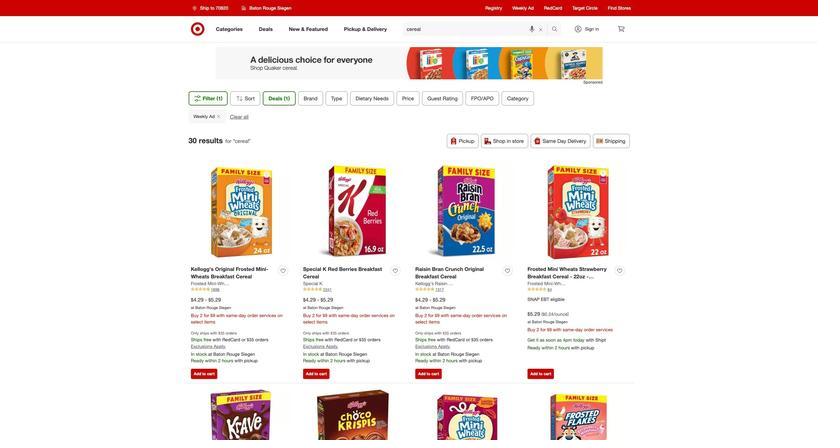 Task type: vqa. For each thing, say whether or not it's contained in the screenshot.
shipped at the left of page
no



Task type: locate. For each thing, give the bounding box(es) containing it.
kellogg's original frosted mini-wheats breakfast cereal image
[[191, 162, 291, 262], [191, 162, 291, 262]]

krave double chocolate brownie batter cereal - 16oz - kellogg's image
[[191, 390, 291, 440], [191, 390, 291, 440]]

frosted flakes strawberry milkshake - 23.0oz - kellogg's image
[[528, 390, 628, 440], [528, 390, 628, 440]]

choco krispies cereal - 23.3oz - kellogg's image
[[303, 390, 403, 440], [303, 390, 403, 440]]

frosted mini wheats pumpkin spice family size breakfast cereal - 22oz - kellogg's image
[[416, 390, 515, 440], [416, 390, 515, 440]]

frosted mini wheats strawberry breakfast cereal - 22oz - kellogg's image
[[528, 162, 628, 262], [528, 162, 628, 262]]

special k red berries breakfast cereal image
[[303, 162, 403, 262], [303, 162, 403, 262]]

raisin bran crunch original breakfast cereal image
[[416, 162, 515, 262], [416, 162, 515, 262]]

What can we help you find? suggestions appear below search field
[[403, 22, 554, 36]]



Task type: describe. For each thing, give the bounding box(es) containing it.
advertisement element
[[216, 47, 603, 79]]



